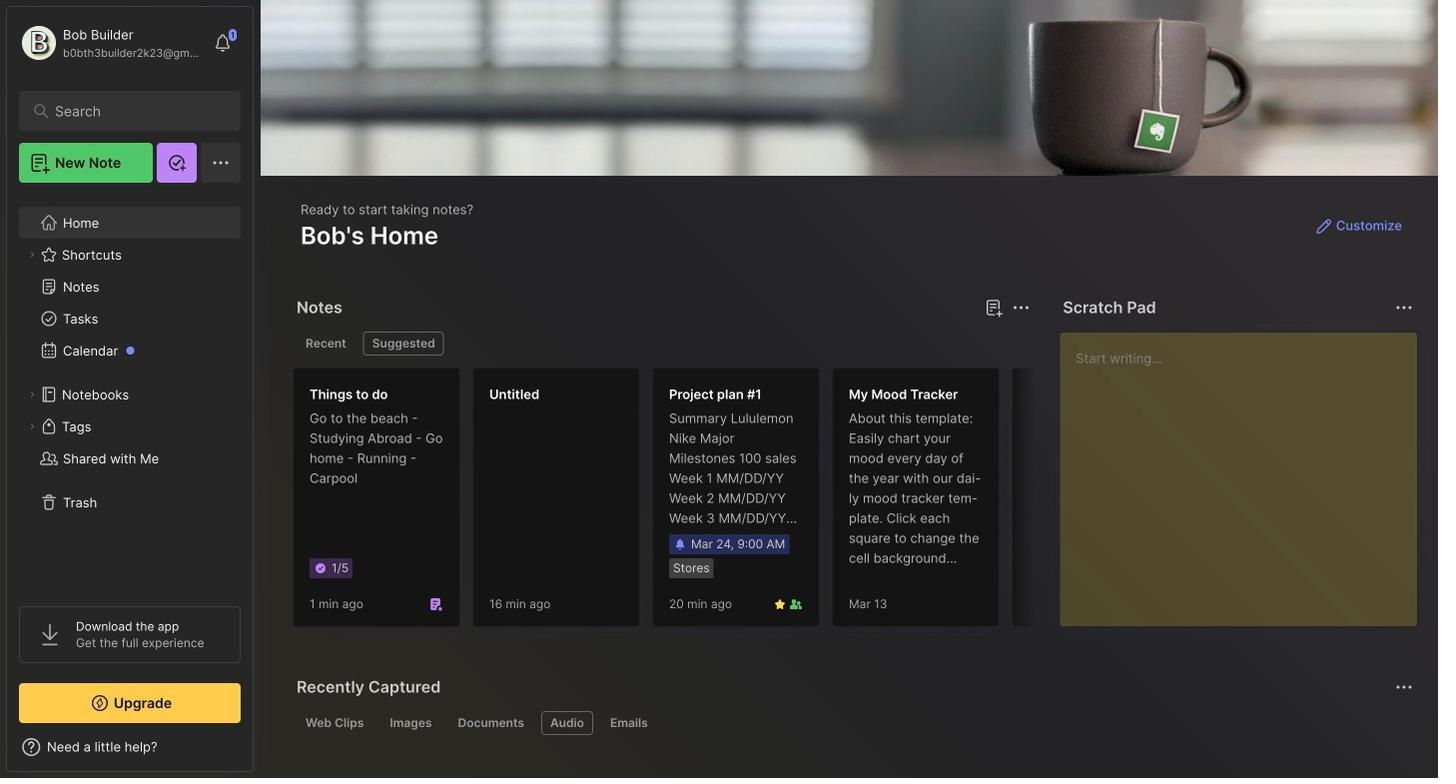 Task type: locate. For each thing, give the bounding box(es) containing it.
Account field
[[19, 23, 204, 63]]

More actions field
[[1007, 294, 1035, 322], [1391, 294, 1419, 322]]

row group
[[293, 368, 1192, 639]]

0 horizontal spatial more actions field
[[1007, 294, 1035, 322]]

2 more actions field from the left
[[1391, 294, 1419, 322]]

None search field
[[55, 99, 214, 123]]

tab
[[297, 332, 355, 356], [363, 332, 444, 356], [297, 711, 373, 735], [381, 711, 441, 735], [449, 711, 533, 735], [541, 711, 593, 735], [601, 711, 657, 735]]

Start writing… text field
[[1076, 333, 1417, 610]]

1 horizontal spatial more actions field
[[1391, 294, 1419, 322]]

tree inside main element
[[7, 195, 253, 588]]

0 vertical spatial tab list
[[297, 332, 1027, 356]]

1 vertical spatial tab list
[[297, 711, 1411, 735]]

Search text field
[[55, 102, 214, 121]]

expand tags image
[[26, 421, 38, 433]]

expand notebooks image
[[26, 389, 38, 401]]

tab list
[[297, 332, 1027, 356], [297, 711, 1411, 735]]

tree
[[7, 195, 253, 588]]

1 more actions field from the left
[[1007, 294, 1035, 322]]

2 tab list from the top
[[297, 711, 1411, 735]]



Task type: vqa. For each thing, say whether or not it's contained in the screenshot.
Expand Notebooks ICON
yes



Task type: describe. For each thing, give the bounding box(es) containing it.
more actions image
[[1393, 296, 1417, 320]]

more actions image
[[1009, 296, 1033, 320]]

none search field inside main element
[[55, 99, 214, 123]]

WHAT'S NEW field
[[7, 731, 253, 763]]

click to collapse image
[[252, 741, 267, 765]]

1 tab list from the top
[[297, 332, 1027, 356]]

main element
[[0, 0, 260, 778]]



